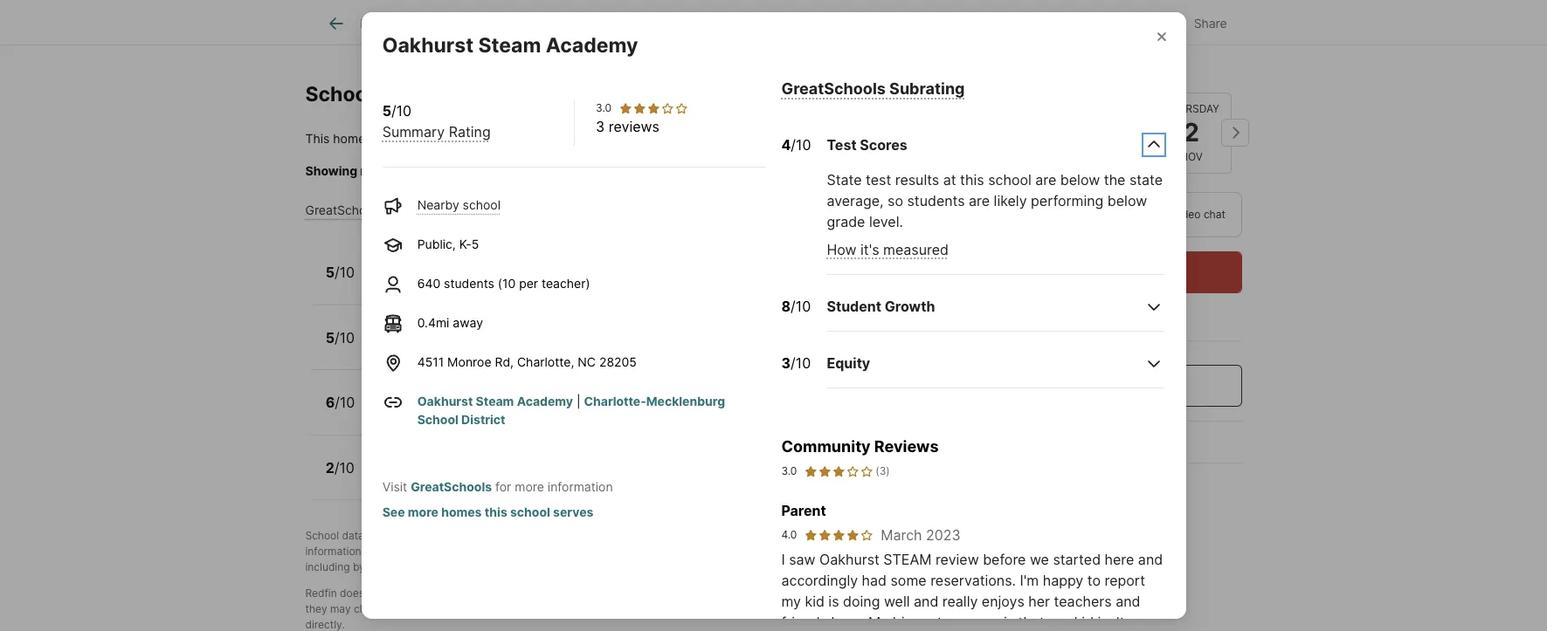 Task type: vqa. For each thing, say whether or not it's contained in the screenshot.
JAMES for James ▾
no



Task type: describe. For each thing, give the bounding box(es) containing it.
6
[[326, 394, 335, 412]]

are left likely
[[969, 192, 990, 210]]

0 horizontal spatial mecklenburg
[[505, 131, 583, 146]]

showing
[[305, 164, 358, 179]]

public, for elementary
[[375, 341, 413, 356]]

schedule tour
[[1058, 263, 1153, 281]]

5 /10 summary rating
[[382, 103, 491, 141]]

school down service
[[636, 603, 669, 616]]

state test results at this school are below the state average, so students are likely performing below grade level.
[[827, 171, 1163, 231]]

1 vertical spatial more
[[408, 506, 439, 520]]

please
[[458, 164, 496, 179]]

school left data
[[305, 530, 339, 543]]

school right check
[[560, 164, 598, 179]]

12
[[430, 471, 443, 486]]

oakhurst for oakhurst steam academy
[[382, 34, 474, 58]]

be inside guaranteed to be accurate. to verify school enrollment eligibility, contact the school district directly.
[[526, 603, 538, 616]]

check
[[500, 164, 534, 179]]

district inside charlotte-mecklenburg school district
[[461, 413, 506, 428]]

test scores
[[827, 136, 908, 154]]

school inside "school service boundaries are intended to be used as a reference only; they may change and are not"
[[579, 588, 613, 601]]

and up biggest
[[914, 594, 939, 611]]

may
[[330, 603, 351, 616]]

feed tab list
[[305, 0, 880, 45]]

3 reviews
[[596, 118, 660, 136]]

public, for middle
[[375, 406, 413, 421]]

equity
[[827, 355, 871, 372]]

biggest
[[893, 615, 942, 632]]

state
[[827, 171, 862, 189]]

are down endorse
[[415, 603, 431, 616]]

next image
[[1221, 119, 1249, 147]]

is right data
[[367, 530, 375, 543]]

serves
[[553, 506, 594, 520]]

it's
[[861, 241, 880, 259]]

how it's measured link
[[827, 241, 949, 259]]

/10 down greatschools summary rating link
[[335, 264, 355, 282]]

serves for /10
[[457, 471, 496, 486]]

state
[[1130, 171, 1163, 189]]

grade
[[827, 213, 866, 231]]

1 horizontal spatial by
[[425, 530, 437, 543]]

how
[[827, 241, 857, 259]]

see
[[382, 506, 405, 520]]

showing nearby schools. please check the school district website to see all schools serving this home.
[[305, 164, 903, 179]]

for
[[496, 480, 512, 495]]

nov
[[1181, 149, 1203, 163]]

redfin does not endorse or guarantee this information.
[[305, 588, 576, 601]]

our
[[1049, 615, 1071, 632]]

charlotte-mecklenburg school district
[[417, 395, 725, 428]]

information inside , a nonprofit organization. redfin recommends buyers and renters use greatschools information and ratings as a
[[305, 546, 361, 559]]

and up redfin does not endorse or guarantee this information.
[[424, 561, 442, 575]]

thursday
[[1164, 102, 1220, 115]]

0 horizontal spatial schools
[[502, 561, 540, 575]]

0 horizontal spatial kid
[[805, 594, 825, 611]]

this down visit greatschools for more information
[[485, 506, 508, 520]]

• left 3.3mi
[[560, 471, 567, 486]]

academy for oakhurst steam academy |
[[517, 395, 573, 409]]

0 vertical spatial home
[[333, 131, 366, 146]]

1 horizontal spatial a
[[512, 530, 518, 543]]

community reviews
[[782, 438, 939, 456]]

• down public, k-5 at the left top
[[440, 276, 447, 290]]

summary inside 5 /10 summary rating
[[382, 124, 445, 141]]

school inside charlotte-mecklenburg school district
[[417, 413, 459, 428]]

see more homes this school serves link
[[382, 506, 594, 520]]

own
[[587, 546, 608, 559]]

service
[[616, 588, 652, 601]]

some
[[891, 573, 927, 590]]

(3)
[[876, 465, 890, 478]]

1 vertical spatial schools
[[808, 546, 846, 559]]

0 horizontal spatial charlotte-
[[442, 131, 505, 146]]

eastway middle public, 6-8 • serves this home • 1.1mi
[[375, 387, 592, 421]]

mecklenburg inside charlotte-mecklenburg school district
[[646, 395, 725, 409]]

guaranteed
[[453, 603, 510, 616]]

the right check
[[538, 164, 557, 179]]

concern
[[946, 615, 1000, 632]]

measured
[[884, 241, 949, 259]]

is left within
[[369, 131, 378, 146]]

and inside "school service boundaries are intended to be used as a reference only; they may change and are not"
[[393, 603, 412, 616]]

oakhurst steam academy link
[[417, 395, 573, 409]]

change
[[354, 603, 391, 616]]

to left see
[[694, 164, 705, 179]]

to inside "school service boundaries are intended to be used as a reference only; they may change and are not"
[[779, 588, 789, 601]]

public, inside oakhurst steam academy public, k-5 • nearby school • 0.4mi
[[375, 276, 413, 290]]

• right 6-
[[441, 406, 448, 421]]

here.
[[831, 615, 865, 632]]

at
[[944, 171, 957, 189]]

0.4mi inside the oakhurst steam academy dialog
[[417, 316, 450, 331]]

0 horizontal spatial or
[[430, 588, 440, 601]]

rating inside 5 /10 summary rating
[[449, 124, 491, 141]]

feed link
[[326, 13, 390, 34]]

this inside eastway middle public, 6-8 • serves this home • 1.1mi
[[494, 406, 515, 421]]

steam for oakhurst steam academy |
[[476, 395, 514, 409]]

scores
[[860, 136, 908, 154]]

school service boundaries are intended to be used as a reference only; they may change and are not
[[305, 588, 932, 616]]

directly.
[[305, 619, 345, 632]]

school down please
[[463, 198, 501, 213]]

2 inside 2 /10 public, 9-12 • serves this home • 3.3mi
[[326, 459, 334, 477]]

elementary
[[455, 322, 533, 339]]

chat
[[1204, 207, 1226, 220]]

0 vertical spatial not
[[367, 588, 384, 601]]

as inside "school service boundaries are intended to be used as a reference only; they may change and are not"
[[834, 588, 846, 601]]

tour
[[1125, 263, 1153, 281]]

0 vertical spatial schools
[[749, 164, 793, 179]]

steam
[[884, 552, 932, 569]]

1 vertical spatial rating
[[445, 203, 481, 218]]

reference
[[857, 588, 905, 601]]

nearby inside winterfield elementary public, prek-5 • nearby school • 1.2mi
[[469, 341, 511, 356]]

0 horizontal spatial 3.0
[[596, 102, 612, 115]]

1.2mi
[[566, 341, 596, 356]]

equity button
[[827, 339, 1165, 389]]

oakhurst inside i saw oakhurst steam review before we started here and accordingly had some reservations. i'm happy to report my kid is doing well and really enjoys her teachers and friends here. my biggest concern is that our kid is
[[820, 552, 880, 569]]

school up nonprofit
[[510, 506, 550, 520]]

growth
[[885, 298, 936, 315]]

oakhurst steam academy |
[[417, 395, 584, 409]]

to inside guaranteed to be accurate. to verify school enrollment eligibility, contact the school district directly.
[[513, 603, 523, 616]]

as inside , a nonprofit organization. redfin recommends buyers and renters use greatschools information and ratings as a
[[423, 546, 434, 559]]

districts,
[[898, 546, 940, 559]]

are up performing
[[1036, 171, 1057, 189]]

including
[[305, 561, 350, 575]]

not inside "school service boundaries are intended to be used as a reference only; they may change and are not"
[[434, 603, 450, 616]]

4.0
[[782, 529, 797, 542]]

1 their from the left
[[561, 546, 584, 559]]

and up desired
[[775, 530, 793, 543]]

friends
[[782, 615, 828, 632]]

share
[[1194, 15, 1227, 30]]

public, inside the oakhurst steam academy dialog
[[417, 237, 456, 252]]

guaranteed to be accurate. to verify school enrollment eligibility, contact the school district directly.
[[305, 603, 906, 632]]

they
[[305, 603, 327, 616]]

greatschools up step,
[[440, 530, 506, 543]]

• right 12
[[446, 471, 453, 486]]

6 /10
[[326, 394, 355, 412]]

this home is within the charlotte-mecklenburg school district
[[305, 131, 674, 146]]

saw
[[789, 552, 816, 569]]

0 vertical spatial charlotte-mecklenburg school district link
[[442, 131, 674, 146]]

the inside state test results at this school are below the state average, so students are likely performing below grade level.
[[1104, 171, 1126, 189]]

the inside guaranteed to be accurate. to verify school enrollment eligibility, contact the school district directly.
[[817, 603, 833, 616]]

• left the 1.1mi on the bottom of the page
[[555, 406, 562, 421]]

640 students (10 per teacher)
[[417, 277, 590, 291]]

greatschools up homes
[[411, 480, 492, 495]]

march
[[881, 527, 922, 545]]

1 vertical spatial students
[[444, 277, 495, 291]]

5 /10 for oakhurst
[[326, 264, 355, 282]]

oakhurst steam academy dialog
[[361, 13, 1186, 632]]

2 inside thursday 2 nov
[[1184, 117, 1200, 147]]

0 vertical spatial rating 3.0 out of 5 element
[[619, 102, 689, 116]]

home for middle
[[519, 406, 551, 421]]

and up contacting
[[364, 546, 383, 559]]

boundaries
[[655, 588, 710, 601]]

6-
[[417, 406, 430, 421]]

test
[[866, 171, 892, 189]]

4511 monroe rd, charlotte, nc 28205
[[417, 355, 637, 370]]

test
[[827, 136, 857, 154]]

school left my
[[836, 603, 868, 616]]

• left 1.2mi
[[556, 341, 563, 356]]

public, k-5
[[417, 237, 479, 252]]

/10 left student
[[791, 298, 811, 315]]

greatschools subrating link
[[782, 80, 965, 98]]

• down away
[[459, 341, 466, 356]]

redfin inside , a nonprofit organization. redfin recommends buyers and renters use greatschools information and ratings as a
[[636, 530, 668, 543]]

school inside winterfield elementary public, prek-5 • nearby school • 1.2mi
[[515, 341, 553, 356]]

0 vertical spatial district
[[630, 131, 674, 146]]

contacting
[[368, 561, 421, 575]]

5 /10 for winterfield
[[326, 329, 355, 347]]

• right (10
[[537, 276, 544, 290]]

summary rating link
[[382, 124, 491, 141]]

start an offer
[[1061, 377, 1150, 394]]

my
[[869, 615, 889, 632]]

2 tab from the left
[[504, 3, 637, 45]]

here
[[1105, 552, 1135, 569]]

or
[[1095, 331, 1116, 349]]

/10 left equity
[[791, 355, 811, 372]]

had
[[862, 573, 887, 590]]

the right within
[[420, 131, 439, 146]]

3 for 3 reviews
[[596, 118, 605, 136]]



Task type: locate. For each thing, give the bounding box(es) containing it.
be
[[792, 588, 804, 601], [526, 603, 538, 616]]

summary
[[382, 124, 445, 141], [387, 203, 441, 218]]

serves inside eastway middle public, 6-8 • serves this home • 1.1mi
[[451, 406, 491, 421]]

school inside first step, and conduct their own investigation to determine their desired schools or school districts, including by contacting and visiting the schools themselves.
[[862, 546, 895, 559]]

1 horizontal spatial district
[[630, 131, 674, 146]]

enrollment
[[672, 603, 724, 616]]

0 vertical spatial 3.0
[[596, 102, 612, 115]]

0 vertical spatial summary
[[382, 124, 445, 141]]

reviews
[[609, 118, 660, 136]]

None button
[[979, 92, 1059, 174], [1066, 92, 1145, 173], [1152, 92, 1232, 173], [979, 92, 1059, 174], [1066, 92, 1145, 173], [1152, 92, 1232, 173]]

data
[[342, 530, 364, 543]]

not up change
[[367, 588, 384, 601]]

2 vertical spatial nearby
[[469, 341, 511, 356]]

students left (10
[[444, 277, 495, 291]]

nearby inside the oakhurst steam academy dialog
[[417, 198, 459, 213]]

a inside "school service boundaries are intended to be used as a reference only; they may change and are not"
[[849, 588, 855, 601]]

2 vertical spatial a
[[849, 588, 855, 601]]

i saw oakhurst steam review before we started here and accordingly had some reservations. i'm happy to report my kid is doing well and really enjoys her teachers and friends here. my biggest concern is that our kid is
[[782, 552, 1164, 632]]

district down oakhurst steam academy 'link'
[[461, 413, 506, 428]]

review
[[936, 552, 979, 569]]

1 vertical spatial home
[[519, 406, 551, 421]]

8
[[782, 298, 791, 315], [430, 406, 437, 421]]

5 /10 up the 6 /10
[[326, 329, 355, 347]]

endorse
[[387, 588, 427, 601]]

0 vertical spatial redfin
[[636, 530, 668, 543]]

rating up please
[[449, 124, 491, 141]]

and right the here
[[1139, 552, 1163, 569]]

enjoys
[[982, 594, 1025, 611]]

serves up see more homes this school serves
[[457, 471, 496, 486]]

1 vertical spatial 3.0
[[782, 465, 797, 478]]

1 vertical spatial academy
[[488, 256, 553, 274]]

0.4mi up prek-
[[417, 316, 450, 331]]

3 for 3 /10
[[782, 355, 791, 372]]

1 vertical spatial k-
[[417, 276, 429, 290]]

and down ,
[[496, 546, 515, 559]]

1 vertical spatial summary
[[387, 203, 441, 218]]

nearby school
[[417, 198, 501, 213]]

home right for
[[524, 471, 557, 486]]

tour for tour in person
[[1005, 207, 1029, 220]]

640
[[417, 277, 441, 291]]

8 up 3 /10
[[782, 298, 791, 315]]

public, inside winterfield elementary public, prek-5 • nearby school • 1.2mi
[[375, 341, 413, 356]]

a left first
[[437, 546, 443, 559]]

1 vertical spatial be
[[526, 603, 538, 616]]

1 horizontal spatial schools
[[749, 164, 793, 179]]

are up enrollment
[[713, 588, 729, 601]]

tour in person option
[[969, 191, 1096, 237]]

1 vertical spatial information
[[305, 546, 361, 559]]

home left the 1.1mi on the bottom of the page
[[519, 406, 551, 421]]

guarantee
[[443, 588, 493, 601]]

organization.
[[569, 530, 633, 543]]

1 vertical spatial 0.4mi
[[417, 316, 450, 331]]

list box
[[969, 191, 1242, 237]]

nearby down the schools.
[[417, 198, 459, 213]]

prek-
[[417, 341, 448, 356]]

serves inside 2 /10 public, 9-12 • serves this home • 3.3mi
[[457, 471, 496, 486]]

0 horizontal spatial information
[[305, 546, 361, 559]]

desired
[[768, 546, 805, 559]]

0 vertical spatial or
[[849, 546, 859, 559]]

0 horizontal spatial a
[[437, 546, 443, 559]]

1 vertical spatial 5 /10
[[326, 329, 355, 347]]

well
[[884, 594, 910, 611]]

1 horizontal spatial redfin
[[636, 530, 668, 543]]

2 tour from the left
[[1132, 207, 1154, 220]]

oakhurst steam academy element
[[382, 13, 659, 59]]

1 horizontal spatial as
[[834, 588, 846, 601]]

oakhurst down use
[[820, 552, 880, 569]]

0 horizontal spatial k-
[[417, 276, 429, 290]]

0 vertical spatial charlotte-
[[442, 131, 505, 146]]

0 vertical spatial 5 /10
[[326, 264, 355, 282]]

charlotte- right |
[[584, 395, 646, 409]]

0 vertical spatial mecklenburg
[[505, 131, 583, 146]]

1 vertical spatial a
[[437, 546, 443, 559]]

kid down accordingly
[[805, 594, 825, 611]]

2 vertical spatial academy
[[517, 395, 573, 409]]

this
[[843, 164, 864, 179], [960, 171, 985, 189], [494, 406, 515, 421], [500, 471, 521, 486], [485, 506, 508, 520], [496, 588, 514, 601]]

greatschools down showing
[[305, 203, 383, 218]]

start an offer button
[[969, 364, 1242, 406]]

0 horizontal spatial rating 3.0 out of 5 element
[[619, 102, 689, 116]]

2 vertical spatial schools
[[502, 561, 540, 575]]

greatschools summary rating link
[[305, 203, 481, 218]]

0 horizontal spatial as
[[423, 546, 434, 559]]

charlotte- inside charlotte-mecklenburg school district
[[584, 395, 646, 409]]

information.
[[517, 588, 576, 601]]

0 horizontal spatial be
[[526, 603, 538, 616]]

0 vertical spatial information
[[548, 480, 613, 495]]

not down redfin does not endorse or guarantee this information.
[[434, 603, 450, 616]]

1 horizontal spatial mecklenburg
[[646, 395, 725, 409]]

0.4mi away
[[417, 316, 483, 331]]

to down information.
[[513, 603, 523, 616]]

1 horizontal spatial information
[[548, 480, 613, 495]]

0 vertical spatial 3
[[596, 118, 605, 136]]

her
[[1029, 594, 1051, 611]]

academy inside oakhurst steam academy public, k-5 • nearby school • 0.4mi
[[488, 256, 553, 274]]

2 vertical spatial steam
[[476, 395, 514, 409]]

this down rd,
[[494, 406, 515, 421]]

a right ,
[[512, 530, 518, 543]]

0 horizontal spatial their
[[561, 546, 584, 559]]

steam inside oakhurst steam academy public, k-5 • nearby school • 0.4mi
[[441, 256, 485, 274]]

1 horizontal spatial 0.4mi
[[547, 276, 579, 290]]

not
[[367, 588, 384, 601], [434, 603, 450, 616]]

district up website
[[630, 131, 674, 146]]

1 vertical spatial 2
[[326, 459, 334, 477]]

0 horizontal spatial redfin
[[305, 588, 337, 601]]

redfin up investigation
[[636, 530, 668, 543]]

(10
[[498, 277, 516, 291]]

1 horizontal spatial district
[[871, 603, 906, 616]]

8 down middle
[[430, 406, 437, 421]]

schools
[[749, 164, 793, 179], [808, 546, 846, 559], [502, 561, 540, 575]]

offer
[[1117, 377, 1150, 394]]

1.1mi
[[565, 406, 592, 421]]

/10 up the 6 /10
[[335, 329, 355, 347]]

is up the "here."
[[829, 594, 839, 611]]

1 vertical spatial as
[[834, 588, 846, 601]]

2 /10 public, 9-12 • serves this home • 3.3mi
[[326, 459, 602, 486]]

rating 3.0 out of 5 element
[[619, 102, 689, 116], [804, 464, 874, 480]]

0 horizontal spatial by
[[353, 561, 365, 575]]

contact
[[776, 603, 814, 616]]

0.4mi inside oakhurst steam academy public, k-5 • nearby school • 0.4mi
[[547, 276, 579, 290]]

1 horizontal spatial rating 3.0 out of 5 element
[[804, 464, 874, 480]]

home inside 2 /10 public, 9-12 • serves this home • 3.3mi
[[524, 471, 557, 486]]

this right at
[[960, 171, 985, 189]]

and down endorse
[[393, 603, 412, 616]]

community
[[782, 438, 871, 456]]

5 inside winterfield elementary public, prek-5 • nearby school • 1.2mi
[[448, 341, 456, 356]]

intended
[[732, 588, 776, 601]]

rating up public, k-5 at the left top
[[445, 203, 481, 218]]

and down report
[[1116, 594, 1141, 611]]

this inside state test results at this school are below the state average, so students are likely performing below grade level.
[[960, 171, 985, 189]]

oakhurst for oakhurst steam academy |
[[417, 395, 473, 409]]

k-
[[459, 237, 472, 252], [417, 276, 429, 290]]

rating 4.0 out of 5 element
[[804, 529, 874, 543]]

by up the "does"
[[353, 561, 365, 575]]

school up showing nearby schools. please check the school district website to see all schools serving this home. in the top of the page
[[586, 131, 627, 146]]

oakhurst inside oakhurst steam academy public, k-5 • nearby school • 0.4mi
[[375, 256, 438, 274]]

1 tour from the left
[[1005, 207, 1029, 220]]

a left had
[[849, 588, 855, 601]]

schedule tour button
[[969, 251, 1242, 293]]

to inside first step, and conduct their own investigation to determine their desired schools or school districts, including by contacting and visiting the schools themselves.
[[676, 546, 686, 559]]

2 5 /10 from the top
[[326, 329, 355, 347]]

oakhurst for oakhurst steam academy public, k-5 • nearby school • 0.4mi
[[375, 256, 438, 274]]

0 horizontal spatial district
[[461, 413, 506, 428]]

students inside state test results at this school are below the state average, so students are likely performing below grade level.
[[908, 192, 965, 210]]

before
[[983, 552, 1026, 569]]

public, for /10
[[375, 471, 413, 486]]

this up guaranteed
[[496, 588, 514, 601]]

started
[[1053, 552, 1101, 569]]

/10 left eastway
[[335, 394, 355, 412]]

the
[[420, 131, 439, 146], [538, 164, 557, 179], [1104, 171, 1126, 189], [483, 561, 499, 575], [817, 603, 833, 616]]

district down reference on the right bottom
[[871, 603, 906, 616]]

1 vertical spatial not
[[434, 603, 450, 616]]

this inside 2 /10 public, 9-12 • serves this home • 3.3mi
[[500, 471, 521, 486]]

1 tab from the left
[[410, 3, 504, 45]]

all
[[733, 164, 746, 179]]

summary up the schools.
[[382, 124, 445, 141]]

school right rd,
[[515, 341, 553, 356]]

greatschools inside , a nonprofit organization. redfin recommends buyers and renters use greatschools information and ratings as a
[[855, 530, 922, 543]]

school inside state test results at this school are below the state average, so students are likely performing below grade level.
[[989, 171, 1032, 189]]

5 inside oakhurst steam academy public, k-5 • nearby school • 0.4mi
[[429, 276, 436, 290]]

0 vertical spatial more
[[515, 480, 544, 495]]

3.0
[[596, 102, 612, 115], [782, 465, 797, 478]]

1 5 /10 from the top
[[326, 264, 355, 282]]

investigation
[[610, 546, 673, 559]]

/10 inside 2 /10 public, 9-12 • serves this home • 3.3mi
[[334, 459, 355, 477]]

visit greatschools for more information
[[382, 480, 613, 495]]

0 vertical spatial as
[[423, 546, 434, 559]]

to down recommends
[[676, 546, 686, 559]]

teachers
[[1054, 594, 1112, 611]]

1 vertical spatial 8
[[430, 406, 437, 421]]

/10 up serving
[[791, 136, 811, 154]]

district
[[601, 164, 642, 179], [871, 603, 906, 616]]

1 vertical spatial district
[[461, 413, 506, 428]]

0 vertical spatial serves
[[451, 406, 491, 421]]

the down used
[[817, 603, 833, 616]]

/10 up within
[[391, 103, 412, 120]]

steam for oakhurst steam academy
[[478, 34, 541, 58]]

their up themselves.
[[561, 546, 584, 559]]

by inside first step, and conduct their own investigation to determine their desired schools or school districts, including by contacting and visiting the schools themselves.
[[353, 561, 365, 575]]

1 horizontal spatial be
[[792, 588, 804, 601]]

5 /10 down greatschools summary rating
[[326, 264, 355, 282]]

tour left in in the top right of the page
[[1005, 207, 1029, 220]]

school
[[586, 131, 627, 146], [417, 413, 459, 428], [305, 530, 339, 543], [579, 588, 613, 601]]

ratings
[[386, 546, 420, 559]]

be down information.
[[526, 603, 538, 616]]

1 horizontal spatial 8
[[782, 298, 791, 315]]

steam for oakhurst steam academy public, k-5 • nearby school • 0.4mi
[[441, 256, 485, 274]]

i
[[782, 552, 785, 569]]

0 horizontal spatial not
[[367, 588, 384, 601]]

oakhurst down 4511
[[417, 395, 473, 409]]

more
[[515, 480, 544, 495], [408, 506, 439, 520]]

per
[[519, 277, 538, 291]]

1 vertical spatial charlotte-mecklenburg school district link
[[417, 395, 725, 428]]

1 vertical spatial rating 3.0 out of 5 element
[[804, 464, 874, 480]]

greatschools up steam
[[855, 530, 922, 543]]

the left state on the right top
[[1104, 171, 1126, 189]]

k- inside the oakhurst steam academy dialog
[[459, 237, 472, 252]]

1 vertical spatial district
[[871, 603, 906, 616]]

0 vertical spatial be
[[792, 588, 804, 601]]

serves for middle
[[451, 406, 491, 421]]

nearby down elementary at the left of the page
[[469, 341, 511, 356]]

person
[[1043, 207, 1079, 220]]

this left test
[[843, 164, 864, 179]]

public, inside eastway middle public, 6-8 • serves this home • 1.1mi
[[375, 406, 413, 421]]

8 inside eastway middle public, 6-8 • serves this home • 1.1mi
[[430, 406, 437, 421]]

and
[[775, 530, 793, 543], [364, 546, 383, 559], [496, 546, 515, 559], [1139, 552, 1163, 569], [424, 561, 442, 575], [914, 594, 939, 611], [1116, 594, 1141, 611], [393, 603, 412, 616]]

school down march
[[862, 546, 895, 559]]

1 vertical spatial kid
[[1075, 615, 1094, 632]]

0 horizontal spatial 0.4mi
[[417, 316, 450, 331]]

public, left 640
[[375, 276, 413, 290]]

1 horizontal spatial not
[[434, 603, 450, 616]]

3.3mi
[[570, 471, 602, 486]]

is down "enjoys" on the bottom right
[[1004, 615, 1015, 632]]

school up likely
[[989, 171, 1032, 189]]

2 down 6
[[326, 459, 334, 477]]

charlotte,
[[517, 355, 574, 370]]

student growth
[[827, 298, 936, 315]]

2 down thursday
[[1184, 117, 1200, 147]]

summary down the schools.
[[387, 203, 441, 218]]

serves down middle
[[451, 406, 491, 421]]

as right ratings at the bottom of the page
[[423, 546, 434, 559]]

1 horizontal spatial or
[[849, 546, 859, 559]]

rd,
[[495, 355, 514, 370]]

the down step,
[[483, 561, 499, 575]]

1 vertical spatial nearby
[[450, 276, 492, 290]]

home right this
[[333, 131, 366, 146]]

only;
[[908, 588, 932, 601]]

0 vertical spatial students
[[908, 192, 965, 210]]

winterfield elementary public, prek-5 • nearby school • 1.2mi
[[375, 322, 596, 356]]

level.
[[869, 213, 904, 231]]

8 /10
[[782, 298, 811, 315]]

5 inside 5 /10 summary rating
[[382, 103, 391, 120]]

teacher)
[[542, 277, 590, 291]]

average,
[[827, 192, 884, 210]]

0 vertical spatial district
[[601, 164, 642, 179]]

more up school data is provided by greatschools
[[408, 506, 439, 520]]

academy for oakhurst steam academy public, k-5 • nearby school • 0.4mi
[[488, 256, 553, 274]]

subrating
[[890, 80, 965, 98]]

report
[[1105, 573, 1146, 590]]

tour in person
[[1005, 207, 1079, 220]]

0 horizontal spatial tour
[[1005, 207, 1029, 220]]

their
[[561, 546, 584, 559], [743, 546, 765, 559]]

schools down conduct
[[502, 561, 540, 575]]

0 horizontal spatial 8
[[430, 406, 437, 421]]

tour via video chat option
[[1096, 191, 1242, 237]]

3 /10
[[782, 355, 811, 372]]

2 horizontal spatial a
[[849, 588, 855, 601]]

0 vertical spatial rating
[[449, 124, 491, 141]]

school up to
[[579, 588, 613, 601]]

nearby inside oakhurst steam academy public, k-5 • nearby school • 0.4mi
[[450, 276, 492, 290]]

doing
[[843, 594, 880, 611]]

0 horizontal spatial district
[[601, 164, 642, 179]]

2 their from the left
[[743, 546, 765, 559]]

charlotte-mecklenburg school district link down 'nc'
[[417, 395, 725, 428]]

home for /10
[[524, 471, 557, 486]]

3 left the reviews
[[596, 118, 605, 136]]

their down buyers
[[743, 546, 765, 559]]

or right endorse
[[430, 588, 440, 601]]

,
[[506, 530, 509, 543]]

0 vertical spatial a
[[512, 530, 518, 543]]

4 tab from the left
[[777, 3, 866, 45]]

school inside oakhurst steam academy public, k-5 • nearby school • 0.4mi
[[495, 276, 533, 290]]

/10 inside 5 /10 summary rating
[[391, 103, 412, 120]]

rating 3.0 out of 5 element up the reviews
[[619, 102, 689, 116]]

1 horizontal spatial 3
[[782, 355, 791, 372]]

be inside "school service boundaries are intended to be used as a reference only; they may change and are not"
[[792, 588, 804, 601]]

tour for tour via video chat
[[1132, 207, 1154, 220]]

home inside eastway middle public, 6-8 • serves this home • 1.1mi
[[519, 406, 551, 421]]

0 horizontal spatial 2
[[326, 459, 334, 477]]

public, down winterfield on the left
[[375, 341, 413, 356]]

we
[[1030, 552, 1049, 569]]

0 vertical spatial nearby
[[417, 198, 459, 213]]

below up performing
[[1061, 171, 1100, 189]]

kid down the teachers
[[1075, 615, 1094, 632]]

0 horizontal spatial more
[[408, 506, 439, 520]]

this up the see more homes this school serves link
[[500, 471, 521, 486]]

visiting
[[445, 561, 480, 575]]

information up serves
[[548, 480, 613, 495]]

home
[[333, 131, 366, 146], [519, 406, 551, 421], [524, 471, 557, 486]]

1 horizontal spatial k-
[[459, 237, 472, 252]]

0 vertical spatial steam
[[478, 34, 541, 58]]

tab
[[410, 3, 504, 45], [504, 3, 637, 45], [637, 3, 777, 45], [777, 3, 866, 45]]

1 horizontal spatial more
[[515, 480, 544, 495]]

school down middle
[[417, 413, 459, 428]]

oakhurst up 640
[[375, 256, 438, 274]]

1 horizontal spatial 3.0
[[782, 465, 797, 478]]

the inside first step, and conduct their own investigation to determine their desired schools or school districts, including by contacting and visiting the schools themselves.
[[483, 561, 499, 575]]

as right used
[[834, 588, 846, 601]]

or down use
[[849, 546, 859, 559]]

district inside guaranteed to be accurate. to verify school enrollment eligibility, contact the school district directly.
[[871, 603, 906, 616]]

0.4mi right the per at the left top
[[547, 276, 579, 290]]

middle
[[436, 387, 482, 404]]

list box containing tour in person
[[969, 191, 1242, 237]]

share button
[[1155, 4, 1242, 40]]

by right provided in the bottom of the page
[[425, 530, 437, 543]]

8 inside the oakhurst steam academy dialog
[[782, 298, 791, 315]]

1 horizontal spatial kid
[[1075, 615, 1094, 632]]

eligibility,
[[727, 603, 773, 616]]

1 horizontal spatial 2
[[1184, 117, 1200, 147]]

how it's measured
[[827, 241, 949, 259]]

district down 3 reviews
[[601, 164, 642, 179]]

website
[[645, 164, 690, 179]]

public, inside 2 /10 public, 9-12 • serves this home • 3.3mi
[[375, 471, 413, 486]]

0 vertical spatial 0.4mi
[[547, 276, 579, 290]]

or inside first step, and conduct their own investigation to determine their desired schools or school districts, including by contacting and visiting the schools themselves.
[[849, 546, 859, 559]]

to inside i saw oakhurst steam review before we started here and accordingly had some reservations. i'm happy to report my kid is doing well and really enjoys her teachers and friends here. my biggest concern is that our kid is
[[1088, 573, 1101, 590]]

0 horizontal spatial students
[[444, 277, 495, 291]]

0 vertical spatial below
[[1061, 171, 1100, 189]]

1 horizontal spatial their
[[743, 546, 765, 559]]

1 horizontal spatial students
[[908, 192, 965, 210]]

an
[[1098, 377, 1114, 394]]

greatschools link
[[411, 480, 492, 495]]

public, down eastway
[[375, 406, 413, 421]]

0 horizontal spatial below
[[1061, 171, 1100, 189]]

1 vertical spatial below
[[1108, 192, 1148, 210]]

information inside the oakhurst steam academy dialog
[[548, 480, 613, 495]]

academy for oakhurst steam academy
[[546, 34, 638, 58]]

k- inside oakhurst steam academy public, k-5 • nearby school • 0.4mi
[[417, 276, 429, 290]]

schedule
[[1058, 263, 1122, 281]]

does
[[340, 588, 364, 601]]

3 tab from the left
[[637, 3, 777, 45]]

greatschools up test
[[782, 80, 886, 98]]



